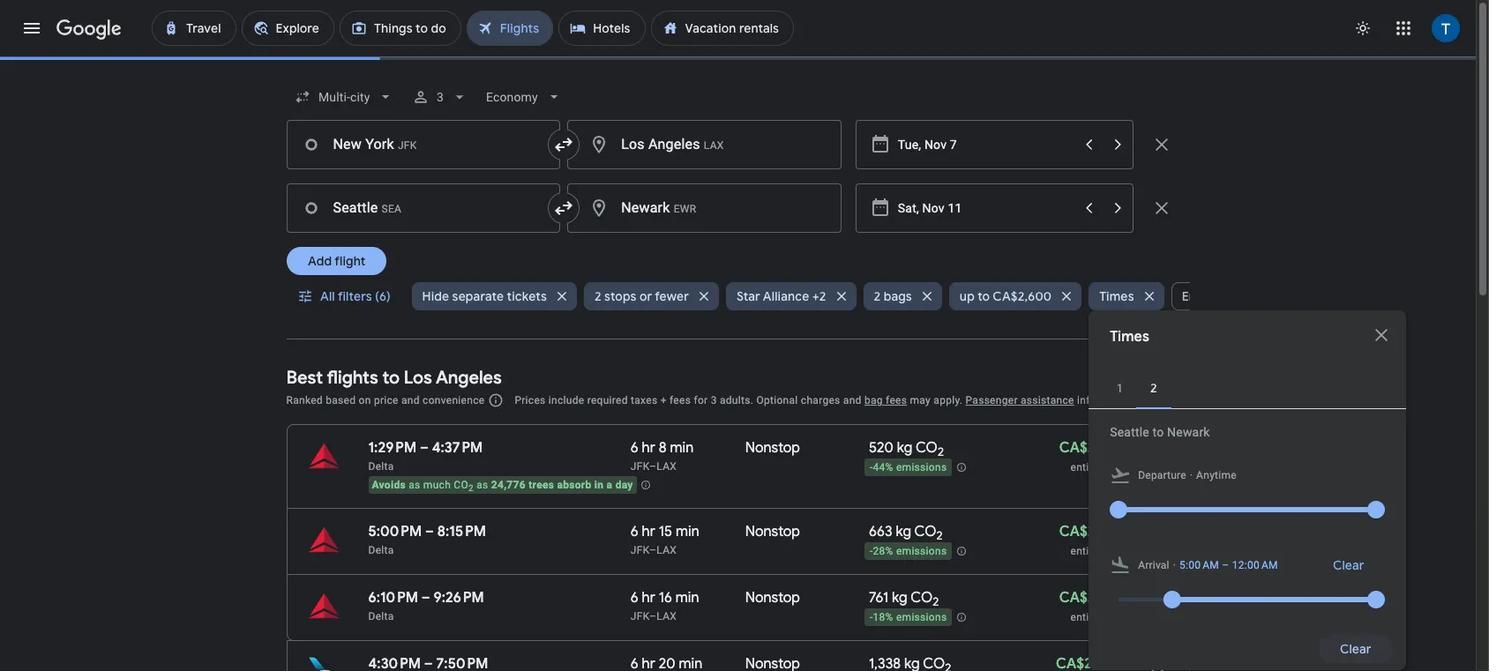 Task type: describe. For each thing, give the bounding box(es) containing it.
delta for 5:00 pm
[[368, 544, 394, 557]]

+
[[661, 394, 667, 407]]

ca$2,113 entire trip for 663
[[1059, 523, 1118, 558]]

separate
[[452, 289, 504, 304]]

2 and from the left
[[843, 394, 862, 407]]

2 inside avoids as much co 2 as 24,776 trees absorb in a day
[[469, 484, 474, 494]]

Departure text field
[[898, 184, 1073, 232]]

Departure time: 5:00 PM. text field
[[368, 523, 422, 541]]

alliance
[[763, 289, 809, 304]]

much
[[423, 479, 451, 492]]

optional
[[757, 394, 798, 407]]

co for 6 hr 8 min
[[916, 439, 938, 457]]

or
[[640, 289, 652, 304]]

1 vertical spatial clear button
[[1319, 628, 1393, 671]]

entire for 663
[[1071, 545, 1099, 558]]

passenger
[[966, 394, 1018, 407]]

adults.
[[720, 394, 754, 407]]

jfk for 6 hr 16 min
[[631, 611, 650, 623]]

avoids
[[372, 479, 406, 492]]

6 for 6 hr 8 min
[[631, 439, 639, 457]]

2 stops or fewer button
[[584, 275, 719, 318]]

all
[[320, 289, 335, 304]]

total duration 6 hr 20 min. element
[[631, 656, 746, 672]]

16
[[659, 589, 672, 607]]

entire for 520
[[1071, 462, 1099, 474]]

trip for 761
[[1102, 612, 1118, 624]]

1 vertical spatial clear
[[1340, 642, 1372, 657]]

5:00 pm – 8:15 pm delta
[[368, 523, 486, 557]]

min for 6 hr 15 min
[[676, 523, 700, 541]]

for
[[694, 394, 708, 407]]

times inside times popup button
[[1100, 289, 1134, 304]]

nonstop flight. element for 6 hr 16 min
[[746, 589, 800, 610]]

sort by:
[[1116, 392, 1162, 408]]

1 fees from the left
[[670, 394, 691, 407]]

nonstop for 6 hr 8 min
[[746, 439, 800, 457]]

on
[[359, 394, 371, 407]]

6:10 pm – 9:26 pm delta
[[368, 589, 484, 623]]

lax for 16
[[657, 611, 677, 623]]

total duration 6 hr 16 min. element
[[631, 589, 746, 610]]

to for up
[[978, 289, 990, 304]]

– inside search box
[[1222, 559, 1230, 572]]

co for 6 hr 16 min
[[911, 589, 933, 607]]

nonstop flight. element for 6 hr 15 min
[[746, 523, 800, 544]]

2113 canadian dollars text field for 520
[[1059, 439, 1118, 457]]

delta for 6:10 pm
[[368, 611, 394, 623]]

bags
[[884, 289, 912, 304]]

flights
[[327, 367, 378, 389]]

-18% emissions
[[870, 612, 947, 624]]

Departure time: 1:29 PM. text field
[[368, 439, 417, 457]]

trees
[[529, 479, 554, 492]]

assistance
[[1021, 394, 1075, 407]]

4 nonstop flight. element from the top
[[746, 656, 800, 672]]

28%
[[873, 546, 894, 558]]

ca$2,113 for 761
[[1059, 589, 1118, 607]]

1:29 pm – 4:37 pm delta
[[368, 439, 483, 473]]

6 hr 8 min jfk – lax
[[631, 439, 694, 473]]

+2
[[812, 289, 826, 304]]

(6)
[[375, 289, 391, 304]]

– inside 6 hr 16 min jfk – lax
[[650, 611, 657, 623]]

5:00 am – 12:00 am
[[1180, 559, 1278, 572]]

Departure time: 6:10 PM. text field
[[368, 589, 418, 607]]

best
[[286, 367, 323, 389]]

change appearance image
[[1342, 7, 1385, 49]]

8
[[659, 439, 667, 457]]

bag fees button
[[865, 394, 907, 407]]

required
[[587, 394, 628, 407]]

15
[[659, 523, 673, 541]]

times button
[[1089, 275, 1164, 318]]

nonstop flight. element for 6 hr 8 min
[[746, 439, 800, 460]]

filters
[[337, 289, 372, 304]]

charges
[[801, 394, 841, 407]]

leaves john f. kennedy international airport at 6:10 pm on tuesday, november 7 and arrives at los angeles international airport at 9:26 pm on tuesday, november 7. element
[[368, 589, 484, 607]]

min for 6 hr 8 min
[[670, 439, 694, 457]]

Arrival time: 4:37 PM. text field
[[432, 439, 483, 457]]

swap origin and destination. image for departure text field
[[553, 198, 575, 219]]

jfk for 6 hr 15 min
[[631, 544, 650, 557]]

1:29 pm
[[368, 439, 417, 457]]

a
[[607, 479, 613, 492]]

ca$2,113 for 663
[[1059, 523, 1118, 541]]

-28% emissions
[[870, 546, 947, 558]]

up
[[960, 289, 975, 304]]

kg for 663
[[896, 523, 912, 541]]

1 vertical spatial times
[[1110, 328, 1150, 346]]

2 bags button
[[864, 275, 942, 318]]

lax for 8
[[657, 461, 677, 473]]

Arrival time: 8:15 PM. text field
[[437, 523, 486, 541]]

- for 663
[[870, 546, 873, 558]]

add flight button
[[286, 247, 386, 275]]

nonstop for 6 hr 16 min
[[746, 589, 800, 607]]

– inside 1:29 pm – 4:37 pm delta
[[420, 439, 429, 457]]

add flight
[[308, 253, 365, 269]]

may
[[910, 394, 931, 407]]

stops
[[605, 289, 637, 304]]

6 hr 15 min jfk – lax
[[631, 523, 700, 557]]

6 for 6 hr 15 min
[[631, 523, 639, 541]]

up to ca$2,600
[[960, 289, 1052, 304]]

taxes
[[631, 394, 658, 407]]

sort by: button
[[1109, 384, 1190, 416]]

hide separate tickets button
[[412, 275, 577, 318]]

0 vertical spatial clear button
[[1312, 552, 1386, 580]]

newark
[[1168, 425, 1210, 439]]

all filters (6)
[[320, 289, 391, 304]]

Departure text field
[[898, 121, 1073, 169]]

2 inside 761 kg co 2
[[933, 595, 939, 610]]

none search field containing times
[[286, 76, 1407, 671]]

2 inside popup button
[[874, 289, 881, 304]]

hide separate tickets
[[422, 289, 547, 304]]

emissions for 663
[[897, 546, 947, 558]]

arrival
[[1139, 559, 1170, 572]]

day
[[616, 479, 633, 492]]

2113 canadian dollars text field for 761
[[1059, 589, 1118, 607]]

remove flight from seattle to newark on sat, nov 11 image
[[1151, 198, 1172, 219]]

2 stops or fewer
[[595, 289, 689, 304]]

Arrival time: 9:26 PM. text field
[[434, 589, 484, 607]]

to for seattle
[[1153, 425, 1164, 439]]

2154 Canadian dollars text field
[[1056, 656, 1118, 672]]

2 bags
[[874, 289, 912, 304]]

6 hr 16 min jfk – lax
[[631, 589, 699, 623]]

-44% emissions
[[870, 462, 947, 474]]

1 horizontal spatial 3
[[711, 394, 717, 407]]

star alliance +2
[[737, 289, 826, 304]]

ca$2,113 for 520
[[1059, 439, 1118, 457]]

co for 6 hr 15 min
[[915, 523, 937, 541]]

avoids as much co 2 as 24,776 trees absorb in a day
[[372, 479, 633, 494]]

min for 6 hr 16 min
[[676, 589, 699, 607]]



Task type: vqa. For each thing, say whether or not it's contained in the screenshot.
Search 'text box'
no



Task type: locate. For each thing, give the bounding box(es) containing it.
0 vertical spatial trip
[[1102, 462, 1118, 474]]

3 entire from the top
[[1071, 612, 1099, 624]]

 image
[[1190, 467, 1193, 484]]

2 ca$2,113 from the top
[[1059, 523, 1118, 541]]

co right much
[[454, 479, 469, 492]]

0 vertical spatial 2113 canadian dollars text field
[[1059, 439, 1118, 457]]

– up avoids as much co2 as 24776 trees absorb in a day. learn more about this calculation. image at the left bottom of page
[[650, 461, 657, 473]]

based
[[326, 394, 356, 407]]

– left '8:15 pm'
[[425, 523, 434, 541]]

1 2113 canadian dollars text field from the top
[[1059, 439, 1118, 457]]

3 delta from the top
[[368, 611, 394, 623]]

emissions for 761
[[897, 612, 947, 624]]

hr inside 6 hr 16 min jfk – lax
[[642, 589, 656, 607]]

co up -28% emissions
[[915, 523, 937, 541]]

co up -18% emissions
[[911, 589, 933, 607]]

– down total duration 6 hr 15 min. element
[[650, 544, 657, 557]]

jfk down the total duration 6 hr 16 min. element on the bottom
[[631, 611, 650, 623]]

total duration 6 hr 8 min. element
[[631, 439, 746, 460]]

None text field
[[286, 120, 560, 169], [286, 184, 560, 233], [568, 184, 842, 233], [286, 120, 560, 169], [286, 184, 560, 233], [568, 184, 842, 233]]

min right 15
[[676, 523, 700, 541]]

1 and from the left
[[401, 394, 420, 407]]

2 vertical spatial delta
[[368, 611, 394, 623]]

2113 Canadian dollars text field
[[1059, 439, 1118, 457], [1059, 589, 1118, 607]]

0 horizontal spatial to
[[383, 367, 400, 389]]

flight
[[334, 253, 365, 269]]

min inside 6 hr 8 min jfk – lax
[[670, 439, 694, 457]]

2 vertical spatial ca$2,113 entire trip
[[1059, 589, 1118, 624]]

1 vertical spatial to
[[383, 367, 400, 389]]

to inside popup button
[[978, 289, 990, 304]]

2 vertical spatial hr
[[642, 589, 656, 607]]

1 vertical spatial min
[[676, 523, 700, 541]]

1 vertical spatial 2113 canadian dollars text field
[[1059, 589, 1118, 607]]

kg inside 761 kg co 2
[[892, 589, 908, 607]]

6 for 6 hr 16 min
[[631, 589, 639, 607]]

- down 663
[[870, 546, 873, 558]]

3 6 from the top
[[631, 589, 639, 607]]

passenger assistance button
[[966, 394, 1075, 407]]

2 emissions from the top
[[897, 546, 947, 558]]

3
[[437, 90, 444, 104], [711, 394, 717, 407]]

all filters (6) button
[[286, 275, 405, 318]]

kg for 520
[[897, 439, 913, 457]]

leaves john f. kennedy international airport at 1:29 pm on tuesday, november 7 and arrives at los angeles international airport at 4:37 pm on tuesday, november 7. element
[[368, 439, 483, 457]]

0 vertical spatial -
[[870, 462, 873, 474]]

main menu image
[[21, 18, 42, 39]]

clear
[[1333, 558, 1364, 574], [1340, 642, 1372, 657]]

1 vertical spatial 6
[[631, 523, 639, 541]]

– inside the 6 hr 15 min jfk – lax
[[650, 544, 657, 557]]

Arrival time: 7:50 PM. text field
[[436, 656, 488, 672]]

leaves john f. kennedy international airport at 5:00 pm on tuesday, november 7 and arrives at los angeles international airport at 8:15 pm on tuesday, november 7. element
[[368, 523, 486, 541]]

hr left 15
[[642, 523, 656, 541]]

0 vertical spatial ca$2,113
[[1059, 439, 1118, 457]]

6 inside 6 hr 8 min jfk – lax
[[631, 439, 639, 457]]

3 ca$2,113 from the top
[[1059, 589, 1118, 607]]

2 right much
[[469, 484, 474, 494]]

– inside 5:00 pm – 8:15 pm delta
[[425, 523, 434, 541]]

2 inside popup button
[[595, 289, 602, 304]]

- down the 761
[[870, 612, 873, 624]]

2 swap origin and destination. image from the top
[[553, 198, 575, 219]]

jfk inside 6 hr 8 min jfk – lax
[[631, 461, 650, 473]]

entire up 2154 canadian dollars text box
[[1071, 612, 1099, 624]]

in
[[595, 479, 604, 492]]

1 horizontal spatial fees
[[886, 394, 907, 407]]

star alliance +2 button
[[726, 275, 857, 318]]

hr inside the 6 hr 15 min jfk – lax
[[642, 523, 656, 541]]

2 vertical spatial emissions
[[897, 612, 947, 624]]

to right seattle
[[1153, 425, 1164, 439]]

– right 5:00 am
[[1222, 559, 1230, 572]]

jfk inside the 6 hr 15 min jfk – lax
[[631, 544, 650, 557]]

Departure time: 4:30 PM. text field
[[368, 656, 421, 672]]

as left 24,776
[[477, 479, 488, 492]]

kg right the 761
[[892, 589, 908, 607]]

0 vertical spatial to
[[978, 289, 990, 304]]

hr for 16
[[642, 589, 656, 607]]

2 vertical spatial nonstop
[[746, 589, 800, 607]]

2 up -28% emissions
[[937, 529, 943, 544]]

emissions
[[1182, 289, 1240, 304]]

up to ca$2,600 button
[[949, 275, 1082, 318]]

0 vertical spatial swap origin and destination. image
[[553, 134, 575, 155]]

apply.
[[934, 394, 963, 407]]

hr left 8
[[642, 439, 656, 457]]

1 horizontal spatial and
[[843, 394, 862, 407]]

co
[[916, 439, 938, 457], [454, 479, 469, 492], [915, 523, 937, 541], [911, 589, 933, 607]]

1 ca$2,113 entire trip from the top
[[1059, 439, 1118, 474]]

1 - from the top
[[870, 462, 873, 474]]

and down los at the bottom left of the page
[[401, 394, 420, 407]]

1 vertical spatial 3
[[711, 394, 717, 407]]

1 ca$2,113 from the top
[[1059, 439, 1118, 457]]

3 emissions from the top
[[897, 612, 947, 624]]

leaves john f. kennedy international airport at 4:30 pm on tuesday, november 7 and arrives at los angeles international airport at 7:50 pm on tuesday, november 7. element
[[368, 656, 488, 672]]

0 vertical spatial emissions
[[897, 462, 947, 474]]

prices
[[515, 394, 546, 407]]

0 vertical spatial times
[[1100, 289, 1134, 304]]

delta inside 6:10 pm – 9:26 pm delta
[[368, 611, 394, 623]]

by:
[[1144, 392, 1162, 408]]

hr left 16
[[642, 589, 656, 607]]

2 ca$2,113 entire trip from the top
[[1059, 523, 1118, 558]]

2 nonstop from the top
[[746, 523, 800, 541]]

- down 520
[[870, 462, 873, 474]]

fees right +
[[670, 394, 691, 407]]

nonstop for 6 hr 15 min
[[746, 523, 800, 541]]

6 inside the 6 hr 15 min jfk – lax
[[631, 523, 639, 541]]

los
[[404, 367, 432, 389]]

2 as from the left
[[477, 479, 488, 492]]

convenience
[[423, 394, 485, 407]]

learn more about ranking image
[[488, 393, 504, 409]]

0 vertical spatial nonstop
[[746, 439, 800, 457]]

2113 canadian dollars text field down sort on the right bottom of the page
[[1059, 439, 1118, 457]]

to
[[978, 289, 990, 304], [383, 367, 400, 389], [1153, 425, 1164, 439]]

delta for 1:29 pm
[[368, 461, 394, 473]]

0 vertical spatial entire
[[1071, 462, 1099, 474]]

trip down seattle
[[1102, 462, 1118, 474]]

3 trip from the top
[[1102, 612, 1118, 624]]

1 vertical spatial emissions
[[897, 546, 947, 558]]

entire for 761
[[1071, 612, 1099, 624]]

2 - from the top
[[870, 546, 873, 558]]

2 vertical spatial trip
[[1102, 612, 1118, 624]]

entire up ca$2,113 text field
[[1071, 462, 1099, 474]]

4:37 pm
[[432, 439, 483, 457]]

0 vertical spatial clear
[[1333, 558, 1364, 574]]

44%
[[873, 462, 894, 474]]

1 horizontal spatial to
[[978, 289, 990, 304]]

hr for 8
[[642, 439, 656, 457]]

3 jfk from the top
[[631, 611, 650, 623]]

None field
[[286, 81, 401, 113], [479, 81, 570, 113], [286, 81, 401, 113], [479, 81, 570, 113]]

lax inside 6 hr 8 min jfk – lax
[[657, 461, 677, 473]]

1 vertical spatial delta
[[368, 544, 394, 557]]

anytime
[[1197, 469, 1237, 482]]

avoids as much co2 as 24776 trees absorb in a day. learn more about this calculation. image
[[640, 480, 651, 491]]

entire down ca$2,113 text field
[[1071, 545, 1099, 558]]

– down the total duration 6 hr 16 min. element on the bottom
[[650, 611, 657, 623]]

jfk down total duration 6 hr 15 min. element
[[631, 544, 650, 557]]

trip for 663
[[1102, 545, 1118, 558]]

lax inside the 6 hr 15 min jfk – lax
[[657, 544, 677, 557]]

swap origin and destination. image
[[553, 134, 575, 155], [553, 198, 575, 219]]

2 hr from the top
[[642, 523, 656, 541]]

lax down 8
[[657, 461, 677, 473]]

1 vertical spatial jfk
[[631, 544, 650, 557]]

to up the price
[[383, 367, 400, 389]]

0 vertical spatial hr
[[642, 439, 656, 457]]

fees right bag
[[886, 394, 907, 407]]

3 nonstop from the top
[[746, 589, 800, 607]]

2 fees from the left
[[886, 394, 907, 407]]

delta down 5:00 pm at the left
[[368, 544, 394, 557]]

jfk for 6 hr 8 min
[[631, 461, 650, 473]]

8:15 pm
[[437, 523, 486, 541]]

min right 16
[[676, 589, 699, 607]]

1 vertical spatial kg
[[896, 523, 912, 541]]

0 horizontal spatial and
[[401, 394, 420, 407]]

star
[[737, 289, 760, 304]]

emissions for 520
[[897, 462, 947, 474]]

761
[[869, 589, 889, 607]]

lax down 16
[[657, 611, 677, 623]]

2 jfk from the top
[[631, 544, 650, 557]]

0 vertical spatial ca$2,113 entire trip
[[1059, 439, 1118, 474]]

6 left 15
[[631, 523, 639, 541]]

tickets
[[507, 289, 547, 304]]

ranked based on price and convenience
[[286, 394, 485, 407]]

1 delta from the top
[[368, 461, 394, 473]]

ca$2,113 entire trip for 761
[[1059, 589, 1118, 624]]

1 vertical spatial hr
[[642, 523, 656, 541]]

9:26 pm
[[434, 589, 484, 607]]

nonstop flight. element
[[746, 439, 800, 460], [746, 523, 800, 544], [746, 589, 800, 610], [746, 656, 800, 672]]

0 vertical spatial kg
[[897, 439, 913, 457]]

co inside 761 kg co 2
[[911, 589, 933, 607]]

hr
[[642, 439, 656, 457], [642, 523, 656, 541], [642, 589, 656, 607]]

- for 520
[[870, 462, 873, 474]]

3 lax from the top
[[657, 611, 677, 623]]

– inside 6 hr 8 min jfk – lax
[[650, 461, 657, 473]]

0 horizontal spatial 3
[[437, 90, 444, 104]]

0 vertical spatial delta
[[368, 461, 394, 473]]

5:00 am
[[1180, 559, 1220, 572]]

sort
[[1116, 392, 1141, 408]]

min
[[670, 439, 694, 457], [676, 523, 700, 541], [676, 589, 699, 607]]

2 delta from the top
[[368, 544, 394, 557]]

add
[[308, 253, 332, 269]]

2 6 from the top
[[631, 523, 639, 541]]

3 nonstop flight. element from the top
[[746, 589, 800, 610]]

best flights to los angeles
[[286, 367, 502, 389]]

1 hr from the top
[[642, 439, 656, 457]]

520
[[869, 439, 894, 457]]

- for 761
[[870, 612, 873, 624]]

close dialog image
[[1372, 325, 1393, 346]]

kg up -44% emissions on the right
[[897, 439, 913, 457]]

min right 8
[[670, 439, 694, 457]]

2 2113 canadian dollars text field from the top
[[1059, 589, 1118, 607]]

2
[[595, 289, 602, 304], [874, 289, 881, 304], [938, 445, 944, 460], [469, 484, 474, 494], [937, 529, 943, 544], [933, 595, 939, 610]]

1 vertical spatial entire
[[1071, 545, 1099, 558]]

ca$2,113
[[1059, 439, 1118, 457], [1059, 523, 1118, 541], [1059, 589, 1118, 607]]

2 nonstop flight. element from the top
[[746, 523, 800, 544]]

1 vertical spatial ca$2,113
[[1059, 523, 1118, 541]]

lax down 15
[[657, 544, 677, 557]]

2 lax from the top
[[657, 544, 677, 557]]

1 vertical spatial swap origin and destination. image
[[553, 198, 575, 219]]

 image
[[1173, 557, 1176, 574]]

520 kg co 2
[[869, 439, 944, 460]]

emissions down 761 kg co 2 on the bottom right of the page
[[897, 612, 947, 624]]

– inside 6:10 pm – 9:26 pm delta
[[422, 589, 430, 607]]

kg inside 520 kg co 2
[[897, 439, 913, 457]]

2 up -44% emissions on the right
[[938, 445, 944, 460]]

remove flight from new york to los angeles on tue, nov 7 image
[[1151, 134, 1172, 155]]

as
[[409, 479, 421, 492], [477, 479, 488, 492]]

seattle
[[1110, 425, 1150, 439]]

6 inside 6 hr 16 min jfk – lax
[[631, 589, 639, 607]]

– right 1:29 pm
[[420, 439, 429, 457]]

2113 Canadian dollars text field
[[1059, 523, 1118, 541]]

include
[[549, 394, 585, 407]]

kg for 761
[[892, 589, 908, 607]]

0 horizontal spatial as
[[409, 479, 421, 492]]

trip down ca$2,113 text field
[[1102, 545, 1118, 558]]

1 nonstop from the top
[[746, 439, 800, 457]]

2 vertical spatial 6
[[631, 589, 639, 607]]

delta
[[368, 461, 394, 473], [368, 544, 394, 557], [368, 611, 394, 623]]

jfk
[[631, 461, 650, 473], [631, 544, 650, 557], [631, 611, 650, 623]]

jfk inside 6 hr 16 min jfk – lax
[[631, 611, 650, 623]]

clear button
[[1312, 552, 1386, 580], [1319, 628, 1393, 671]]

6:10 pm
[[368, 589, 418, 607]]

and left bag
[[843, 394, 862, 407]]

0 vertical spatial jfk
[[631, 461, 650, 473]]

fewer
[[655, 289, 689, 304]]

trip for 520
[[1102, 462, 1118, 474]]

as left much
[[409, 479, 421, 492]]

2 vertical spatial -
[[870, 612, 873, 624]]

1 lax from the top
[[657, 461, 677, 473]]

swap origin and destination. image for departure text box
[[553, 134, 575, 155]]

lax for 15
[[657, 544, 677, 557]]

2 vertical spatial lax
[[657, 611, 677, 623]]

761 kg co 2
[[869, 589, 939, 610]]

emissions down 663 kg co 2
[[897, 546, 947, 558]]

emissions button
[[1172, 275, 1270, 318]]

1 trip from the top
[[1102, 462, 1118, 474]]

2 up -18% emissions
[[933, 595, 939, 610]]

None search field
[[286, 76, 1407, 671]]

hr for 15
[[642, 523, 656, 541]]

loading results progress bar
[[0, 56, 1476, 60]]

trip
[[1102, 462, 1118, 474], [1102, 545, 1118, 558], [1102, 612, 1118, 624]]

0 vertical spatial 6
[[631, 439, 639, 457]]

2 inside 663 kg co 2
[[937, 529, 943, 544]]

2 left 'bags'
[[874, 289, 881, 304]]

3 - from the top
[[870, 612, 873, 624]]

0 vertical spatial min
[[670, 439, 694, 457]]

2 vertical spatial ca$2,113
[[1059, 589, 1118, 607]]

2 vertical spatial entire
[[1071, 612, 1099, 624]]

delta down 6:10 pm
[[368, 611, 394, 623]]

0 vertical spatial 3
[[437, 90, 444, 104]]

hr inside 6 hr 8 min jfk – lax
[[642, 439, 656, 457]]

absorb
[[557, 479, 592, 492]]

1 horizontal spatial as
[[477, 479, 488, 492]]

2 vertical spatial min
[[676, 589, 699, 607]]

2 vertical spatial to
[[1153, 425, 1164, 439]]

663
[[869, 523, 893, 541]]

jfk up avoids as much co2 as 24776 trees absorb in a day. learn more about this calculation. image at the left bottom of page
[[631, 461, 650, 473]]

prices include required taxes + fees for 3 adults. optional charges and bag fees may apply. passenger assistance
[[515, 394, 1075, 407]]

co inside 520 kg co 2
[[916, 439, 938, 457]]

kg up -28% emissions
[[896, 523, 912, 541]]

delta inside 1:29 pm – 4:37 pm delta
[[368, 461, 394, 473]]

nonstop
[[746, 439, 800, 457], [746, 523, 800, 541], [746, 589, 800, 607]]

2 inside 520 kg co 2
[[938, 445, 944, 460]]

1 vertical spatial -
[[870, 546, 873, 558]]

kg
[[897, 439, 913, 457], [896, 523, 912, 541], [892, 589, 908, 607]]

3 inside popup button
[[437, 90, 444, 104]]

and
[[401, 394, 420, 407], [843, 394, 862, 407]]

ca$2,113 entire trip for 520
[[1059, 439, 1118, 474]]

6 left 16
[[631, 589, 639, 607]]

price
[[374, 394, 399, 407]]

min inside the 6 hr 15 min jfk – lax
[[676, 523, 700, 541]]

departure
[[1139, 469, 1187, 482]]

1 vertical spatial lax
[[657, 544, 677, 557]]

min inside 6 hr 16 min jfk – lax
[[676, 589, 699, 607]]

co up -44% emissions on the right
[[916, 439, 938, 457]]

angeles
[[436, 367, 502, 389]]

trip up 2154 canadian dollars text box
[[1102, 612, 1118, 624]]

1 6 from the top
[[631, 439, 639, 457]]

-
[[870, 462, 873, 474], [870, 546, 873, 558], [870, 612, 873, 624]]

5:00 pm
[[368, 523, 422, 541]]

to right 'up'
[[978, 289, 990, 304]]

1 vertical spatial nonstop
[[746, 523, 800, 541]]

18%
[[873, 612, 894, 624]]

co inside 663 kg co 2
[[915, 523, 937, 541]]

1 vertical spatial trip
[[1102, 545, 1118, 558]]

3 button
[[405, 76, 476, 118]]

lax inside 6 hr 16 min jfk – lax
[[657, 611, 677, 623]]

ranked
[[286, 394, 323, 407]]

1 vertical spatial ca$2,113 entire trip
[[1059, 523, 1118, 558]]

1 jfk from the top
[[631, 461, 650, 473]]

2 left stops
[[595, 289, 602, 304]]

emissions down 520 kg co 2
[[897, 462, 947, 474]]

3 ca$2,113 entire trip from the top
[[1059, 589, 1118, 624]]

1 as from the left
[[409, 479, 421, 492]]

1 nonstop flight. element from the top
[[746, 439, 800, 460]]

2 horizontal spatial to
[[1153, 425, 1164, 439]]

2 vertical spatial jfk
[[631, 611, 650, 623]]

1 swap origin and destination. image from the top
[[553, 134, 575, 155]]

co inside avoids as much co 2 as 24,776 trees absorb in a day
[[454, 479, 469, 492]]

6 left 8
[[631, 439, 639, 457]]

– right departure time: 6:10 pm. text box
[[422, 589, 430, 607]]

2113 canadian dollars text field up 2154 canadian dollars text box
[[1059, 589, 1118, 607]]

1 emissions from the top
[[897, 462, 947, 474]]

3 hr from the top
[[642, 589, 656, 607]]

1 entire from the top
[[1071, 462, 1099, 474]]

delta inside 5:00 pm – 8:15 pm delta
[[368, 544, 394, 557]]

kg inside 663 kg co 2
[[896, 523, 912, 541]]

total duration 6 hr 15 min. element
[[631, 523, 746, 544]]

2 vertical spatial kg
[[892, 589, 908, 607]]

2 trip from the top
[[1102, 545, 1118, 558]]

24,776
[[491, 479, 526, 492]]

2 entire from the top
[[1071, 545, 1099, 558]]

None text field
[[568, 120, 842, 169]]

0 vertical spatial lax
[[657, 461, 677, 473]]

0 horizontal spatial fees
[[670, 394, 691, 407]]

bag
[[865, 394, 883, 407]]

delta up avoids
[[368, 461, 394, 473]]

hide
[[422, 289, 449, 304]]



